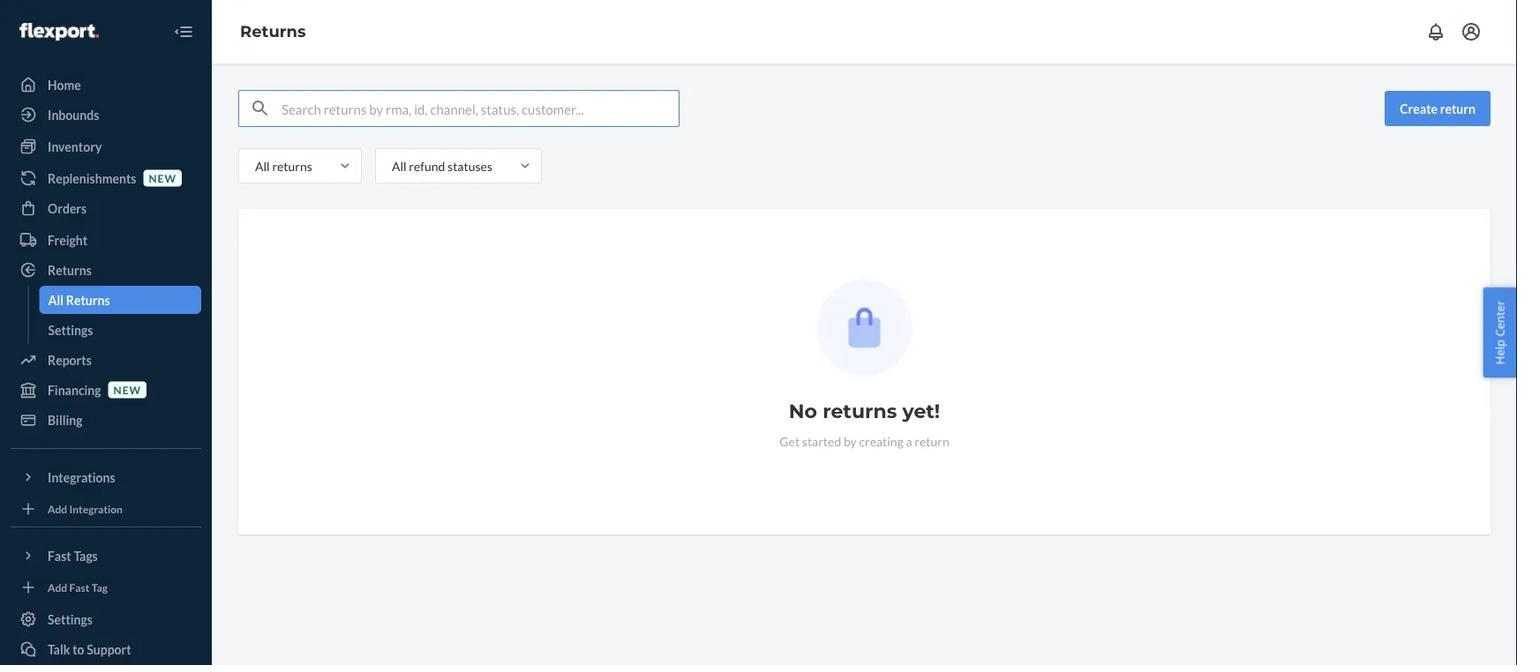 Task type: locate. For each thing, give the bounding box(es) containing it.
1 horizontal spatial returns
[[823, 399, 897, 423]]

return
[[1440, 101, 1476, 116], [915, 434, 950, 449]]

fast left 'tag'
[[69, 581, 90, 594]]

new
[[149, 172, 176, 184], [113, 383, 141, 396]]

talk to support button
[[11, 636, 201, 664]]

1 vertical spatial returns
[[823, 399, 897, 423]]

orders link
[[11, 194, 201, 222]]

talk
[[48, 642, 70, 657]]

1 vertical spatial settings
[[48, 612, 93, 627]]

creating
[[859, 434, 904, 449]]

settings link
[[39, 316, 201, 344], [11, 606, 201, 634]]

returns
[[240, 22, 306, 41], [48, 263, 92, 278], [66, 293, 110, 308]]

new down 'reports' link
[[113, 383, 141, 396]]

all returns
[[255, 158, 312, 173]]

settings up to
[[48, 612, 93, 627]]

0 vertical spatial settings link
[[39, 316, 201, 344]]

orders
[[48, 201, 87, 216]]

1 add from the top
[[48, 503, 67, 515]]

create
[[1400, 101, 1438, 116]]

0 vertical spatial return
[[1440, 101, 1476, 116]]

a
[[906, 434, 912, 449]]

create return button
[[1385, 91, 1491, 126]]

replenishments
[[48, 171, 136, 186]]

add
[[48, 503, 67, 515], [48, 581, 67, 594]]

0 horizontal spatial return
[[915, 434, 950, 449]]

0 vertical spatial returns
[[272, 158, 312, 173]]

all for all returns
[[255, 158, 270, 173]]

settings up reports
[[48, 323, 93, 338]]

0 vertical spatial settings
[[48, 323, 93, 338]]

settings link up talk to support button
[[11, 606, 201, 634]]

0 vertical spatial returns
[[240, 22, 306, 41]]

get
[[780, 434, 800, 449]]

create return
[[1400, 101, 1476, 116]]

fast inside dropdown button
[[48, 549, 71, 564]]

help center
[[1492, 301, 1508, 365]]

settings
[[48, 323, 93, 338], [48, 612, 93, 627]]

0 vertical spatial returns link
[[240, 22, 306, 41]]

help center button
[[1483, 287, 1517, 378]]

reports link
[[11, 346, 201, 374]]

freight
[[48, 233, 87, 248]]

reports
[[48, 353, 92, 368]]

open notifications image
[[1426, 21, 1447, 42]]

add down fast tags
[[48, 581, 67, 594]]

new up orders 'link'
[[149, 172, 176, 184]]

1 horizontal spatial return
[[1440, 101, 1476, 116]]

0 horizontal spatial all
[[48, 293, 64, 308]]

1 vertical spatial new
[[113, 383, 141, 396]]

2 add from the top
[[48, 581, 67, 594]]

financing
[[48, 383, 101, 398]]

1 vertical spatial return
[[915, 434, 950, 449]]

inbounds link
[[11, 101, 201, 129]]

add fast tag link
[[11, 577, 201, 598]]

all
[[255, 158, 270, 173], [392, 158, 407, 173], [48, 293, 64, 308]]

fast
[[48, 549, 71, 564], [69, 581, 90, 594]]

returns
[[272, 158, 312, 173], [823, 399, 897, 423]]

1 vertical spatial fast
[[69, 581, 90, 594]]

no
[[789, 399, 817, 423]]

1 horizontal spatial all
[[255, 158, 270, 173]]

return right create
[[1440, 101, 1476, 116]]

yet!
[[903, 399, 940, 423]]

add left integration
[[48, 503, 67, 515]]

add integration link
[[11, 499, 201, 520]]

home
[[48, 77, 81, 92]]

0 vertical spatial fast
[[48, 549, 71, 564]]

0 vertical spatial new
[[149, 172, 176, 184]]

fast tags
[[48, 549, 98, 564]]

inbounds
[[48, 107, 99, 122]]

0 vertical spatial add
[[48, 503, 67, 515]]

help
[[1492, 340, 1508, 365]]

0 horizontal spatial returns
[[272, 158, 312, 173]]

2 horizontal spatial all
[[392, 158, 407, 173]]

flexport logo image
[[19, 23, 99, 41]]

fast left tags
[[48, 549, 71, 564]]

0 horizontal spatial new
[[113, 383, 141, 396]]

1 horizontal spatial new
[[149, 172, 176, 184]]

no returns yet!
[[789, 399, 940, 423]]

add inside 'link'
[[48, 581, 67, 594]]

returns for no
[[823, 399, 897, 423]]

new for financing
[[113, 383, 141, 396]]

close navigation image
[[173, 21, 194, 42]]

1 vertical spatial add
[[48, 581, 67, 594]]

all for all returns
[[48, 293, 64, 308]]

statuses
[[448, 158, 492, 173]]

settings link down the all returns link
[[39, 316, 201, 344]]

return right a
[[915, 434, 950, 449]]

integration
[[69, 503, 123, 515]]

tags
[[74, 549, 98, 564]]

to
[[73, 642, 84, 657]]

0 horizontal spatial returns link
[[11, 256, 201, 284]]

1 vertical spatial returns link
[[11, 256, 201, 284]]

returns link
[[240, 22, 306, 41], [11, 256, 201, 284]]

fast inside 'link'
[[69, 581, 90, 594]]

returns for all
[[272, 158, 312, 173]]

support
[[87, 642, 131, 657]]



Task type: describe. For each thing, give the bounding box(es) containing it.
billing
[[48, 413, 83, 428]]

integrations button
[[11, 463, 201, 492]]

center
[[1492, 301, 1508, 337]]

all refund statuses
[[392, 158, 492, 173]]

add integration
[[48, 503, 123, 515]]

billing link
[[11, 406, 201, 434]]

2 settings from the top
[[48, 612, 93, 627]]

tag
[[92, 581, 108, 594]]

inventory
[[48, 139, 102, 154]]

open account menu image
[[1461, 21, 1482, 42]]

all returns
[[48, 293, 110, 308]]

1 vertical spatial settings link
[[11, 606, 201, 634]]

integrations
[[48, 470, 115, 485]]

1 vertical spatial returns
[[48, 263, 92, 278]]

2 vertical spatial returns
[[66, 293, 110, 308]]

empty list image
[[816, 280, 913, 376]]

home link
[[11, 71, 201, 99]]

started
[[802, 434, 841, 449]]

add for add integration
[[48, 503, 67, 515]]

all for all refund statuses
[[392, 158, 407, 173]]

add for add fast tag
[[48, 581, 67, 594]]

fast tags button
[[11, 542, 201, 570]]

refund
[[409, 158, 445, 173]]

1 horizontal spatial returns link
[[240, 22, 306, 41]]

1 settings from the top
[[48, 323, 93, 338]]

get started by creating a return
[[780, 434, 950, 449]]

talk to support
[[48, 642, 131, 657]]

all returns link
[[39, 286, 201, 314]]

Search returns by rma, id, channel, status, customer... text field
[[282, 91, 679, 126]]

by
[[844, 434, 857, 449]]

add fast tag
[[48, 581, 108, 594]]

new for replenishments
[[149, 172, 176, 184]]

return inside button
[[1440, 101, 1476, 116]]

freight link
[[11, 226, 201, 254]]

inventory link
[[11, 132, 201, 161]]



Task type: vqa. For each thing, say whether or not it's contained in the screenshot.
Tab
no



